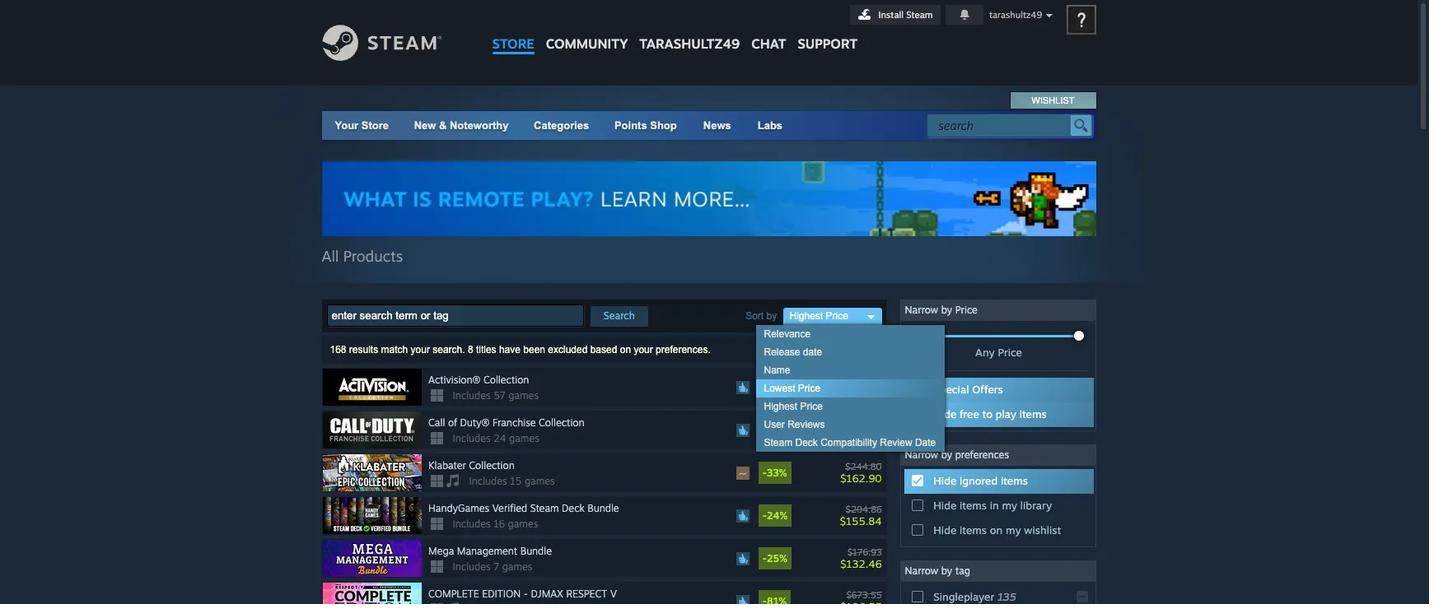 Task type: vqa. For each thing, say whether or not it's contained in the screenshot.


Task type: describe. For each thing, give the bounding box(es) containing it.
user
[[764, 419, 785, 431]]

$244.80 $162.90
[[841, 461, 882, 485]]

hide items in my library
[[934, 499, 1052, 512]]

items down hide items in my library
[[960, 524, 987, 537]]

complete edition - djmax respect v
[[428, 588, 617, 601]]

store
[[361, 119, 389, 132]]

new & noteworthy link
[[414, 119, 509, 132]]

168
[[330, 344, 346, 356]]

includes for $430.46
[[453, 390, 491, 402]]

sort
[[746, 310, 764, 322]]

by for any price
[[941, 304, 953, 316]]

168 results match your search. 8 titles have been excluded based on your preferences.
[[330, 344, 711, 356]]

my for on
[[1006, 524, 1021, 537]]

by for singleplayer
[[941, 565, 953, 578]]

1 horizontal spatial tarashultz49
[[989, 9, 1042, 21]]

points
[[615, 119, 647, 132]]

user reviews link
[[756, 416, 945, 434]]

- left djmax
[[524, 588, 528, 601]]

includes for $132.46
[[453, 561, 491, 573]]

respect
[[566, 588, 607, 601]]

handygames verified steam deck bundle
[[428, 503, 619, 515]]

news link
[[690, 111, 745, 140]]

play
[[996, 408, 1017, 421]]

includes 7 games
[[453, 561, 533, 573]]

-55% $478.73
[[763, 424, 882, 442]]

call of duty® franchise collection
[[428, 417, 585, 429]]

your store link
[[335, 119, 389, 132]]

- inside -55% $478.73
[[763, 424, 767, 437]]

narrow by preferences
[[905, 449, 1009, 461]]

includes 15 games
[[469, 475, 555, 488]]

135
[[998, 591, 1016, 604]]

duty®
[[460, 417, 490, 429]]

games for $430.46
[[509, 390, 539, 402]]

based
[[590, 344, 617, 356]]

collection for $430.46
[[484, 374, 529, 386]]

items up hide items in my library
[[1001, 475, 1028, 488]]

$244.80
[[846, 461, 882, 473]]

search.
[[433, 344, 465, 356]]

call
[[428, 417, 445, 429]]

relevance
[[764, 329, 811, 340]]

special
[[934, 383, 969, 396]]

klabater collection
[[428, 460, 515, 472]]

- for $430.46
[[763, 382, 767, 394]]

0 vertical spatial on
[[620, 344, 631, 356]]

games right 15
[[525, 475, 555, 488]]

hide for hide items in my library
[[934, 499, 957, 512]]

0 vertical spatial highest price link
[[783, 308, 882, 325]]

free
[[960, 408, 979, 421]]

v
[[610, 588, 617, 601]]

date
[[915, 438, 936, 449]]

$176.93 $132.46
[[840, 547, 882, 571]]

results
[[349, 344, 378, 356]]

highest inside relevance release date name lowest price highest price user reviews steam deck compatibility review date
[[764, 401, 798, 413]]

search
[[604, 310, 635, 322]]

0 horizontal spatial bundle
[[520, 545, 552, 558]]

narrow for hide
[[905, 449, 939, 461]]

wishlist link
[[1011, 92, 1095, 109]]

handygames
[[428, 503, 490, 515]]

have
[[499, 344, 521, 356]]

categories link
[[534, 119, 589, 132]]

deck inside relevance release date name lowest price highest price user reviews steam deck compatibility review date
[[795, 438, 818, 449]]

0 horizontal spatial deck
[[562, 503, 585, 515]]

$176.93
[[848, 547, 882, 558]]

games for $132.46
[[502, 561, 533, 573]]

hide ignored items
[[934, 475, 1028, 488]]

my for in
[[1002, 499, 1017, 512]]

24
[[494, 433, 506, 445]]

includes 24 games
[[453, 433, 539, 445]]

match
[[381, 344, 408, 356]]

1 your from the left
[[411, 344, 430, 356]]

$204.86
[[846, 504, 882, 515]]

release
[[764, 347, 800, 358]]

0 vertical spatial highest
[[790, 311, 823, 322]]

$204.86 $155.84
[[840, 504, 882, 528]]

categories
[[534, 119, 589, 132]]

all products
[[322, 247, 403, 265]]

price up any
[[955, 304, 978, 316]]

hide for hide ignored items
[[934, 475, 957, 488]]

price up reviews
[[800, 401, 823, 413]]

by for hide ignored items
[[941, 449, 953, 461]]

3 narrow from the top
[[905, 565, 939, 578]]

excluded
[[548, 344, 588, 356]]

0 horizontal spatial tarashultz49
[[640, 35, 740, 52]]

55% for -55%
[[767, 382, 788, 394]]

hide items on my wishlist
[[934, 524, 1061, 537]]

in
[[990, 499, 999, 512]]

install
[[879, 9, 904, 21]]

edition
[[482, 588, 521, 601]]

1 horizontal spatial on
[[990, 524, 1003, 537]]

16
[[494, 518, 505, 531]]

price right any
[[998, 346, 1022, 359]]

compatibility
[[821, 438, 877, 449]]

25%
[[767, 553, 788, 565]]

date
[[803, 347, 822, 358]]

2 your from the left
[[634, 344, 653, 356]]

price right lowest
[[798, 383, 821, 395]]

library
[[1021, 499, 1052, 512]]

55% for -55% $478.73
[[767, 424, 788, 437]]

lowest price link
[[756, 380, 945, 398]]

news
[[703, 119, 731, 132]]

ignored
[[960, 475, 998, 488]]

labs link
[[745, 111, 796, 140]]

management
[[457, 545, 517, 558]]

2 vertical spatial steam
[[530, 503, 559, 515]]

$162.90
[[841, 472, 882, 485]]

name link
[[756, 362, 945, 380]]



Task type: locate. For each thing, give the bounding box(es) containing it.
- for $155.84
[[763, 510, 767, 522]]

$478.73
[[841, 429, 882, 442]]

bundle
[[588, 503, 619, 515], [520, 545, 552, 558]]

mega management bundle
[[428, 545, 552, 558]]

on
[[620, 344, 631, 356], [990, 524, 1003, 537]]

complete
[[428, 588, 479, 601]]

of
[[448, 417, 457, 429]]

hide down hide ignored items
[[934, 499, 957, 512]]

chat
[[752, 35, 786, 52]]

2 horizontal spatial steam
[[906, 9, 933, 21]]

support link
[[792, 0, 863, 56]]

price
[[955, 304, 978, 316], [826, 311, 848, 322], [998, 346, 1022, 359], [798, 383, 821, 395], [800, 401, 823, 413]]

narrow left tag in the right bottom of the page
[[905, 565, 939, 578]]

-25%
[[763, 553, 788, 565]]

review
[[880, 438, 912, 449]]

games for $155.84
[[508, 518, 538, 531]]

support
[[798, 35, 858, 52]]

collection up '57'
[[484, 374, 529, 386]]

$960.47
[[846, 375, 882, 387]]

1 vertical spatial deck
[[562, 503, 585, 515]]

any
[[975, 346, 995, 359]]

3 hide from the top
[[934, 499, 957, 512]]

franchise
[[493, 417, 536, 429]]

0 vertical spatial deck
[[795, 438, 818, 449]]

0 vertical spatial 55%
[[767, 382, 788, 394]]

2 vertical spatial narrow
[[905, 565, 939, 578]]

search button
[[591, 306, 648, 327]]

0 vertical spatial tarashultz49
[[989, 9, 1042, 21]]

includes 57 games
[[453, 390, 539, 402]]

hide up narrow by tag
[[934, 524, 957, 537]]

1 vertical spatial collection
[[539, 417, 585, 429]]

55% down the name
[[767, 382, 788, 394]]

items left the in
[[960, 499, 987, 512]]

narrow
[[905, 304, 939, 316], [905, 449, 939, 461], [905, 565, 939, 578]]

community
[[546, 35, 628, 52]]

includes
[[453, 390, 491, 402], [453, 433, 491, 445], [469, 475, 507, 488], [453, 518, 491, 531], [453, 561, 491, 573]]

items
[[1020, 408, 1047, 421], [1001, 475, 1028, 488], [960, 499, 987, 512], [960, 524, 987, 537]]

0 vertical spatial narrow
[[905, 304, 939, 316]]

your right match
[[411, 344, 430, 356]]

1 vertical spatial highest
[[764, 401, 798, 413]]

includes down duty®
[[453, 433, 491, 445]]

community link
[[540, 0, 634, 60]]

your right "based"
[[634, 344, 653, 356]]

my left wishlist
[[1006, 524, 1021, 537]]

1 hide from the top
[[934, 408, 957, 421]]

highest price
[[790, 311, 848, 322]]

0 vertical spatial bundle
[[588, 503, 619, 515]]

on right "based"
[[620, 344, 631, 356]]

items right "play"
[[1020, 408, 1047, 421]]

tag
[[955, 565, 970, 578]]

price up the relevance "link"
[[826, 311, 848, 322]]

preferences.
[[656, 344, 711, 356]]

lowest
[[764, 383, 795, 395]]

deck
[[795, 438, 818, 449], [562, 503, 585, 515]]

1 vertical spatial narrow
[[905, 449, 939, 461]]

includes for $155.84
[[453, 518, 491, 531]]

1 vertical spatial bundle
[[520, 545, 552, 558]]

includes down management
[[453, 561, 491, 573]]

24%
[[767, 510, 788, 522]]

0 vertical spatial steam
[[906, 9, 933, 21]]

narrow right $244.80
[[905, 449, 939, 461]]

includes down klabater collection
[[469, 475, 507, 488]]

- down -33%
[[763, 510, 767, 522]]

1 horizontal spatial your
[[634, 344, 653, 356]]

install steam
[[879, 9, 933, 21]]

games down the franchise at left
[[509, 433, 539, 445]]

your store
[[335, 119, 389, 132]]

-55%
[[763, 382, 788, 394]]

games right '57'
[[509, 390, 539, 402]]

1 vertical spatial highest price link
[[756, 398, 945, 416]]

by right date
[[941, 449, 953, 461]]

highest up relevance
[[790, 311, 823, 322]]

55%
[[767, 382, 788, 394], [767, 424, 788, 437]]

hide left free
[[934, 408, 957, 421]]

noteworthy
[[450, 119, 509, 132]]

reviews
[[788, 419, 825, 431]]

2 55% from the top
[[767, 424, 788, 437]]

1 horizontal spatial bundle
[[588, 503, 619, 515]]

&
[[439, 119, 447, 132]]

1 vertical spatial on
[[990, 524, 1003, 537]]

narrow for any
[[905, 304, 939, 316]]

4 hide from the top
[[934, 524, 957, 537]]

search text field
[[939, 115, 1066, 137]]

any price
[[975, 346, 1022, 359]]

labs
[[758, 119, 783, 132]]

deck down reviews
[[795, 438, 818, 449]]

8
[[468, 344, 473, 356]]

by left tag in the right bottom of the page
[[941, 565, 953, 578]]

0 horizontal spatial on
[[620, 344, 631, 356]]

verified
[[492, 503, 527, 515]]

activision®
[[428, 374, 481, 386]]

games right 7
[[502, 561, 533, 573]]

steam right the install
[[906, 9, 933, 21]]

store link
[[486, 0, 540, 60]]

55% left reviews
[[767, 424, 788, 437]]

steam right verified
[[530, 503, 559, 515]]

preferences
[[955, 449, 1009, 461]]

chat link
[[746, 0, 792, 56]]

includes down the handygames
[[453, 518, 491, 531]]

$132.46
[[840, 557, 882, 571]]

singleplayer 135
[[934, 591, 1016, 604]]

0 vertical spatial collection
[[484, 374, 529, 386]]

wishlist
[[1024, 524, 1061, 537]]

offers
[[972, 383, 1003, 396]]

- left reviews
[[763, 424, 767, 437]]

new
[[414, 119, 436, 132]]

-24%
[[763, 510, 788, 522]]

2 narrow from the top
[[905, 449, 939, 461]]

1 narrow from the top
[[905, 304, 939, 316]]

1 vertical spatial tarashultz49
[[640, 35, 740, 52]]

collection up includes 15 games at bottom left
[[469, 460, 515, 472]]

all
[[322, 247, 339, 265]]

7
[[494, 561, 499, 573]]

- for $162.90
[[763, 467, 767, 480]]

my right the in
[[1002, 499, 1017, 512]]

1 horizontal spatial deck
[[795, 438, 818, 449]]

includes down activision® collection
[[453, 390, 491, 402]]

narrow by price
[[905, 304, 978, 316]]

1 vertical spatial my
[[1006, 524, 1021, 537]]

deck right verified
[[562, 503, 585, 515]]

- up -24% on the right bottom
[[763, 467, 767, 480]]

steam down user
[[764, 438, 793, 449]]

wishlist
[[1032, 96, 1075, 105]]

new & noteworthy
[[414, 119, 509, 132]]

- for $132.46
[[763, 553, 767, 565]]

on down the in
[[990, 524, 1003, 537]]

relevance link
[[756, 325, 945, 344]]

narrow by tag
[[905, 565, 970, 578]]

0 vertical spatial my
[[1002, 499, 1017, 512]]

collection for $162.90
[[469, 460, 515, 472]]

titles
[[476, 344, 496, 356]]

1 horizontal spatial steam
[[764, 438, 793, 449]]

activision® collection
[[428, 374, 529, 386]]

narrow up the relevance "link"
[[905, 304, 939, 316]]

relevance release date name lowest price highest price user reviews steam deck compatibility review date
[[764, 329, 936, 449]]

to
[[982, 408, 993, 421]]

-33%
[[763, 467, 787, 480]]

products
[[343, 247, 403, 265]]

55% inside -55% $478.73
[[767, 424, 788, 437]]

- down the name
[[763, 382, 767, 394]]

33%
[[767, 467, 787, 480]]

1 vertical spatial steam
[[764, 438, 793, 449]]

1 vertical spatial 55%
[[767, 424, 788, 437]]

steam inside relevance release date name lowest price highest price user reviews steam deck compatibility review date
[[764, 438, 793, 449]]

2 vertical spatial collection
[[469, 460, 515, 472]]

highest down lowest
[[764, 401, 798, 413]]

$430.46
[[839, 386, 882, 399]]

mega
[[428, 545, 454, 558]]

release date link
[[756, 344, 945, 362]]

$673.55
[[847, 590, 882, 601]]

1 55% from the top
[[767, 382, 788, 394]]

hide for hide items on my wishlist
[[934, 524, 957, 537]]

collection right the franchise at left
[[539, 417, 585, 429]]

2 hide from the top
[[934, 475, 957, 488]]

name
[[764, 365, 790, 377]]

0 horizontal spatial steam
[[530, 503, 559, 515]]

hide for hide free to play items
[[934, 408, 957, 421]]

games down handygames verified steam deck bundle
[[508, 518, 538, 531]]

hide down narrow by preferences
[[934, 475, 957, 488]]

includes 16 games
[[453, 518, 538, 531]]

by right 'sort'
[[767, 310, 777, 322]]

by up the special
[[941, 304, 953, 316]]

- down -24% on the right bottom
[[763, 553, 767, 565]]

sort by
[[746, 310, 777, 322]]

tarashultz49
[[989, 9, 1042, 21], [640, 35, 740, 52]]

0 horizontal spatial your
[[411, 344, 430, 356]]

tarashultz49 link
[[634, 0, 746, 60]]

None text field
[[327, 305, 584, 327]]



